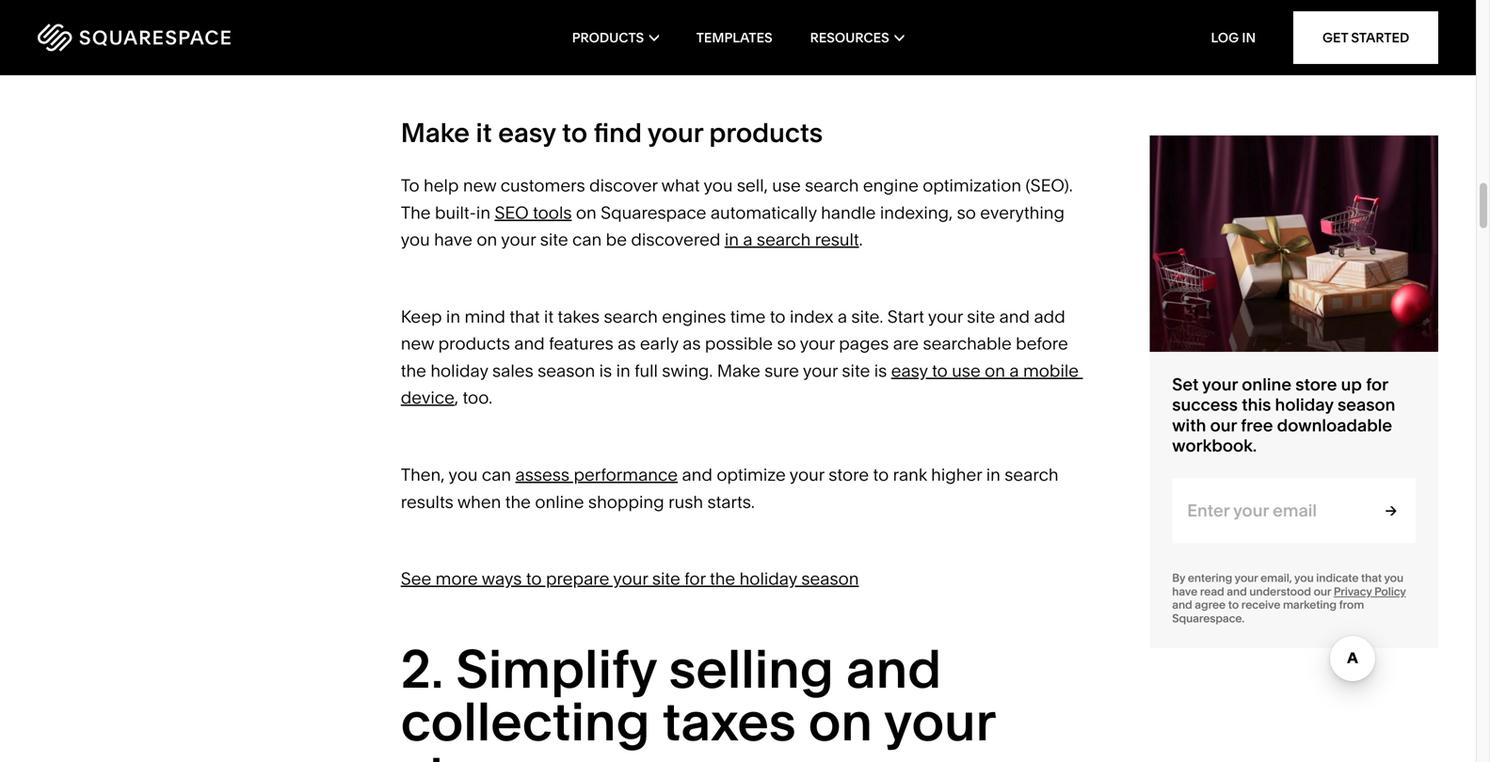 Task type: vqa. For each thing, say whether or not it's contained in the screenshot.
the right how
no



Task type: locate. For each thing, give the bounding box(es) containing it.
that up from
[[1362, 572, 1382, 585]]

holiday down the starts.
[[740, 569, 798, 590]]

then, you can assess performance
[[401, 465, 678, 485]]

online inside and optimize your store to rank higher in search results when the online shopping rush starts.
[[535, 492, 584, 513]]

as left the early
[[618, 333, 636, 354]]

indicate
[[1317, 572, 1359, 585]]

0 vertical spatial that
[[510, 306, 540, 327]]

and inside and optimize your store to rank higher in search results when the online shopping rush starts.
[[682, 465, 713, 485]]

have left read
[[1173, 585, 1198, 599]]

so up sure
[[777, 333, 796, 354]]

holiday right this
[[1276, 395, 1334, 415]]

holiday up ,
[[431, 361, 488, 381]]

book
[[616, 16, 656, 37]]

search up the early
[[604, 306, 658, 327]]

1 vertical spatial for
[[685, 569, 706, 590]]

tools
[[533, 202, 572, 223]]

to
[[596, 16, 612, 37], [562, 117, 588, 149], [770, 306, 786, 327], [932, 361, 948, 381], [873, 465, 889, 485], [526, 569, 542, 590], [1229, 599, 1239, 612]]

find
[[594, 117, 642, 149]]

such
[[401, 43, 439, 64]]

in right higher
[[987, 465, 1001, 485]]

2 horizontal spatial use
[[952, 361, 981, 381]]

everything
[[981, 202, 1065, 223]]

so down optimization
[[957, 202, 976, 223]]

0 horizontal spatial or
[[581, 43, 597, 64]]

0 horizontal spatial easy
[[498, 117, 556, 149]]

0 horizontal spatial store
[[401, 742, 530, 763]]

1 horizontal spatial easy
[[892, 361, 928, 381]]

or
[[964, 16, 980, 37], [581, 43, 597, 64]]

1 vertical spatial store
[[829, 465, 869, 485]]

0 vertical spatial online
[[1242, 374, 1292, 395]]

search inside to help new customers discover what you sell, use search engine optimization (seo). the built-in
[[805, 175, 859, 196]]

2 vertical spatial holiday
[[740, 569, 798, 590]]

manicures.
[[601, 43, 689, 64]]

can up when on the bottom left
[[482, 465, 511, 485]]

a down automatically on the top of page
[[743, 229, 753, 250]]

1 horizontal spatial the
[[505, 492, 531, 513]]

0 horizontal spatial that
[[510, 306, 540, 327]]

as down engines
[[683, 333, 701, 354]]

searchable
[[923, 333, 1012, 354]]

easy to use on a mobile device
[[401, 361, 1083, 408]]

your
[[648, 117, 703, 149], [501, 229, 536, 250], [928, 306, 963, 327], [800, 333, 835, 354], [803, 361, 838, 381], [1203, 374, 1238, 395], [790, 465, 825, 485], [613, 569, 648, 590], [1235, 572, 1258, 585], [884, 690, 995, 755]]

0 horizontal spatial so
[[777, 333, 796, 354]]

in a search result link
[[725, 229, 859, 250]]

2 vertical spatial a
[[1010, 361, 1019, 381]]

sure
[[765, 361, 799, 381]]

0 vertical spatial have
[[434, 229, 473, 250]]

it
[[476, 117, 492, 149], [544, 306, 554, 327]]

you
[[704, 175, 733, 196], [401, 229, 430, 250], [449, 465, 478, 485], [1295, 572, 1314, 585], [1385, 572, 1404, 585]]

store inside 2. simplify selling and collecting taxes on your store
[[401, 742, 530, 763]]

store left up
[[1296, 374, 1338, 395]]

1 horizontal spatial store
[[829, 465, 869, 485]]

. down handle
[[859, 229, 863, 250]]

to left book
[[596, 16, 612, 37]]

. left gift
[[991, 0, 995, 9]]

features
[[549, 333, 614, 354]]

you right privacy
[[1385, 572, 1404, 585]]

0 horizontal spatial is
[[600, 361, 612, 381]]

or right classes
[[964, 16, 980, 37]]

1 vertical spatial products
[[438, 333, 510, 354]]

use up readings
[[518, 16, 546, 37]]

to inside . gift recipients can use them to
[[596, 16, 612, 37]]

0 horizontal spatial have
[[434, 229, 473, 250]]

full
[[635, 361, 658, 381]]

0 vertical spatial easy
[[498, 117, 556, 149]]

2 horizontal spatial store
[[1296, 374, 1338, 395]]

0 vertical spatial .
[[991, 0, 995, 9]]

you down the
[[401, 229, 430, 250]]

can left be
[[573, 229, 602, 250]]

store left rank
[[829, 465, 869, 485]]

1 horizontal spatial products
[[709, 117, 823, 149]]

that right mind
[[510, 306, 540, 327]]

use right "sell,"
[[772, 175, 801, 196]]

to right time on the top
[[770, 306, 786, 327]]

1 vertical spatial easy
[[892, 361, 928, 381]]

agree
[[1195, 599, 1226, 612]]

products up "sell,"
[[709, 117, 823, 149]]

0 vertical spatial store
[[1296, 374, 1338, 395]]

make up help
[[401, 117, 470, 149]]

2 vertical spatial can
[[482, 465, 511, 485]]

store inside and optimize your store to rank higher in search results when the online shopping rush starts.
[[829, 465, 869, 485]]

have down built-
[[434, 229, 473, 250]]

online up free
[[1242, 374, 1292, 395]]

1 horizontal spatial .
[[991, 0, 995, 9]]

0 horizontal spatial season
[[538, 361, 595, 381]]

our inside by entering your email, you indicate that you have read and understood our
[[1314, 585, 1332, 599]]

can
[[484, 16, 514, 37], [573, 229, 602, 250], [482, 465, 511, 485]]

start
[[888, 306, 925, 327]]

help
[[424, 175, 459, 196]]

the up device
[[401, 361, 427, 381]]

1 horizontal spatial it
[[544, 306, 554, 327]]

0 vertical spatial make
[[401, 117, 470, 149]]

keep in mind that it takes search engines time to index a site. start your site and add new products and features as early as possible so your pages are searchable before the holiday sales season is in full swing. make sure your site is
[[401, 306, 1073, 381]]

see more ways to prepare your site for the holiday season
[[401, 569, 859, 590]]

simplify
[[456, 637, 657, 702]]

new up built-
[[463, 175, 497, 196]]

to inside easy to use on a mobile device
[[932, 361, 948, 381]]

in inside and optimize your store to rank higher in search results when the online shopping rush starts.
[[987, 465, 1001, 485]]

1 vertical spatial the
[[505, 492, 531, 513]]

0 vertical spatial for
[[1367, 374, 1389, 395]]

1 vertical spatial a
[[838, 306, 848, 327]]

selling
[[669, 637, 834, 702]]

1 horizontal spatial a
[[838, 306, 848, 327]]

to right agree
[[1229, 599, 1239, 612]]

to down searchable
[[932, 361, 948, 381]]

0 vertical spatial season
[[538, 361, 595, 381]]

online
[[1242, 374, 1292, 395], [535, 492, 584, 513]]

privacy policy and agree         to receive marketing from squarespace.
[[1173, 585, 1406, 626]]

,
[[455, 388, 459, 408]]

have for read
[[1173, 585, 1198, 599]]

None submit
[[1358, 479, 1416, 544]]

a left site.
[[838, 306, 848, 327]]

is down the features
[[600, 361, 612, 381]]

search right higher
[[1005, 465, 1059, 485]]

so
[[957, 202, 976, 223], [777, 333, 796, 354]]

1 horizontal spatial have
[[1173, 585, 1198, 599]]

site
[[540, 229, 568, 250], [967, 306, 996, 327], [842, 361, 870, 381], [652, 569, 681, 590]]

time
[[730, 306, 766, 327]]

0 vertical spatial so
[[957, 202, 976, 223]]

site inside on squarespace automatically handle indexing, so everything you have on your site can be discovered
[[540, 229, 568, 250]]

0 horizontal spatial products
[[438, 333, 510, 354]]

and optimize your store to rank higher in search results when the online shopping rush starts.
[[401, 465, 1063, 513]]

easy inside easy to use on a mobile device
[[892, 361, 928, 381]]

mobile
[[1024, 361, 1079, 381]]

easy down are on the top
[[892, 361, 928, 381]]

0 vertical spatial holiday
[[431, 361, 488, 381]]

0 vertical spatial or
[[964, 16, 980, 37]]

workbook.
[[1173, 435, 1257, 456]]

0 horizontal spatial for
[[685, 569, 706, 590]]

easy
[[498, 117, 556, 149], [892, 361, 928, 381]]

site.
[[852, 306, 884, 327]]

0 horizontal spatial as
[[443, 43, 462, 64]]

to inside and optimize your store to rank higher in search results when the online shopping rush starts.
[[873, 465, 889, 485]]

online down "assess"
[[535, 492, 584, 513]]

keep
[[401, 306, 442, 327]]

prepare
[[546, 569, 610, 590]]

1 horizontal spatial is
[[875, 361, 887, 381]]

have for on
[[434, 229, 473, 250]]

1 vertical spatial season
[[1338, 395, 1396, 415]]

that
[[510, 306, 540, 327], [1362, 572, 1382, 585]]

0 vertical spatial new
[[463, 175, 497, 196]]

1 vertical spatial can
[[573, 229, 602, 250]]

more
[[436, 569, 478, 590]]

1 horizontal spatial season
[[802, 569, 859, 590]]

store inside set your online store up for success this holiday season with our free downloadable workbook.
[[1296, 374, 1338, 395]]

a left mobile
[[1010, 361, 1019, 381]]

the down then, you can assess performance
[[505, 492, 531, 513]]

use inside . gift recipients can use them to
[[518, 16, 546, 37]]

1 vertical spatial that
[[1362, 572, 1382, 585]]

result
[[815, 229, 859, 250]]

0 horizontal spatial the
[[401, 361, 427, 381]]

1 vertical spatial make
[[717, 361, 761, 381]]

possible
[[705, 333, 773, 354]]

0 vertical spatial the
[[401, 361, 427, 381]]

to left rank
[[873, 465, 889, 485]]

you left "sell,"
[[704, 175, 733, 196]]

can inside on squarespace automatically handle indexing, so everything you have on your site can be discovered
[[573, 229, 602, 250]]

is
[[600, 361, 612, 381], [875, 361, 887, 381]]

2 horizontal spatial the
[[710, 569, 736, 590]]

season inside keep in mind that it takes search engines time to index a site. start your site and add new products and features as early as possible so your pages are searchable before the holiday sales season is in full swing. make sure your site is
[[538, 361, 595, 381]]

make down the possible
[[717, 361, 761, 381]]

2 is from the left
[[875, 361, 887, 381]]

our left privacy
[[1314, 585, 1332, 599]]

can up tarot
[[484, 16, 514, 37]]

0 horizontal spatial .
[[859, 229, 863, 250]]

your inside on squarespace automatically handle indexing, so everything you have on your site can be discovered
[[501, 229, 536, 250]]

0 horizontal spatial it
[[476, 117, 492, 149]]

1 horizontal spatial that
[[1362, 572, 1382, 585]]

easy up customers
[[498, 117, 556, 149]]

before
[[1016, 333, 1069, 354]]

with
[[1173, 415, 1207, 436]]

search
[[805, 175, 859, 196], [757, 229, 811, 250], [604, 306, 658, 327], [1005, 465, 1059, 485]]

rank
[[893, 465, 927, 485]]

0 horizontal spatial new
[[401, 333, 434, 354]]

early
[[640, 333, 679, 354]]

store down 2.
[[401, 742, 530, 763]]

or down them
[[581, 43, 597, 64]]

0 vertical spatial our
[[1211, 415, 1237, 436]]

1 horizontal spatial make
[[717, 361, 761, 381]]

results
[[401, 492, 454, 513]]

2 horizontal spatial a
[[1010, 361, 1019, 381]]

our left free
[[1211, 415, 1237, 436]]

2 horizontal spatial season
[[1338, 395, 1396, 415]]

seo
[[495, 202, 529, 223]]

holiday inside keep in mind that it takes search engines time to index a site. start your site and add new products and features as early as possible so your pages are searchable before the holiday sales season is in full swing. make sure your site is
[[431, 361, 488, 381]]

it left 'takes'
[[544, 306, 554, 327]]

0 vertical spatial use
[[518, 16, 546, 37]]

can inside . gift recipients can use them to
[[484, 16, 514, 37]]

0 horizontal spatial holiday
[[431, 361, 488, 381]]

0 horizontal spatial online
[[535, 492, 584, 513]]

store
[[1296, 374, 1338, 395], [829, 465, 869, 485], [401, 742, 530, 763]]

1 horizontal spatial our
[[1314, 585, 1332, 599]]

have inside by entering your email, you indicate that you have read and understood our
[[1173, 585, 1198, 599]]

rush
[[669, 492, 704, 513]]

1 vertical spatial holiday
[[1276, 395, 1334, 415]]

in down to help new customers discover what you sell, use search engine optimization (seo). the built-in
[[725, 229, 739, 250]]

squarespace logo image
[[38, 24, 231, 52]]

use inside to help new customers discover what you sell, use search engine optimization (seo). the built-in
[[772, 175, 801, 196]]

sell,
[[737, 175, 768, 196]]

policy
[[1375, 585, 1406, 599]]

templates
[[697, 30, 773, 46]]

1 is from the left
[[600, 361, 612, 381]]

1 horizontal spatial use
[[772, 175, 801, 196]]

that inside by entering your email, you indicate that you have read and understood our
[[1362, 572, 1382, 585]]

1 vertical spatial have
[[1173, 585, 1198, 599]]

use down searchable
[[952, 361, 981, 381]]

takes
[[558, 306, 600, 327]]

what
[[662, 175, 700, 196]]

0 vertical spatial can
[[484, 16, 514, 37]]

marketing
[[1283, 599, 1337, 612]]

for down rush
[[685, 569, 706, 590]]

0 horizontal spatial make
[[401, 117, 470, 149]]

1 vertical spatial our
[[1314, 585, 1332, 599]]

1 vertical spatial it
[[544, 306, 554, 327]]

2 vertical spatial season
[[802, 569, 859, 590]]

squarespace logo link
[[38, 24, 318, 52]]

1 vertical spatial use
[[772, 175, 801, 196]]

the inside keep in mind that it takes search engines time to index a site. start your site and add new products and features as early as possible so your pages are searchable before the holiday sales season is in full swing. make sure your site is
[[401, 361, 427, 381]]

2 vertical spatial use
[[952, 361, 981, 381]]

as down recipients
[[443, 43, 462, 64]]

2 horizontal spatial holiday
[[1276, 395, 1334, 415]]

optimize
[[717, 465, 786, 485]]

search inside and optimize your store to rank higher in search results when the online shopping rush starts.
[[1005, 465, 1059, 485]]

0 horizontal spatial our
[[1211, 415, 1237, 436]]

1 vertical spatial so
[[777, 333, 796, 354]]

0 horizontal spatial use
[[518, 16, 546, 37]]

in left seo
[[476, 202, 491, 223]]

1 horizontal spatial new
[[463, 175, 497, 196]]

engine
[[863, 175, 919, 196]]

make inside keep in mind that it takes search engines time to index a site. start your site and add new products and features as early as possible so your pages are searchable before the holiday sales season is in full swing. make sure your site is
[[717, 361, 761, 381]]

products down mind
[[438, 333, 510, 354]]

ways
[[482, 569, 522, 590]]

1 horizontal spatial for
[[1367, 374, 1389, 395]]

of live classes or services, such as tarot readings or manicures.
[[401, 16, 1059, 64]]

that inside keep in mind that it takes search engines time to index a site. start your site and add new products and features as early as possible so your pages are searchable before the holiday sales season is in full swing. make sure your site is
[[510, 306, 540, 327]]

site down tools
[[540, 229, 568, 250]]

the down the starts.
[[710, 569, 736, 590]]

search up handle
[[805, 175, 859, 196]]

read
[[1201, 585, 1225, 599]]

it down tarot
[[476, 117, 492, 149]]

index
[[790, 306, 834, 327]]

.
[[991, 0, 995, 9], [859, 229, 863, 250]]

2 vertical spatial store
[[401, 742, 530, 763]]

season
[[538, 361, 595, 381], [1338, 395, 1396, 415], [802, 569, 859, 590]]

1 horizontal spatial so
[[957, 202, 976, 223]]

1 horizontal spatial or
[[964, 16, 980, 37]]

1 vertical spatial new
[[401, 333, 434, 354]]

for right up
[[1367, 374, 1389, 395]]

new down keep
[[401, 333, 434, 354]]

1 vertical spatial online
[[535, 492, 584, 513]]

0 vertical spatial a
[[743, 229, 753, 250]]

1 horizontal spatial online
[[1242, 374, 1292, 395]]

0 horizontal spatial a
[[743, 229, 753, 250]]

to right the ways
[[526, 569, 542, 590]]

then,
[[401, 465, 445, 485]]

is down pages
[[875, 361, 887, 381]]

have inside on squarespace automatically handle indexing, so everything you have on your site can be discovered
[[434, 229, 473, 250]]

and
[[1000, 306, 1030, 327], [514, 333, 545, 354], [682, 465, 713, 485], [1227, 585, 1247, 599], [1173, 599, 1193, 612], [846, 637, 942, 702]]



Task type: describe. For each thing, give the bounding box(es) containing it.
so inside on squarespace automatically handle indexing, so everything you have on your site can be discovered
[[957, 202, 976, 223]]

our inside set your online store up for success this holiday season with our free downloadable workbook.
[[1211, 415, 1237, 436]]

book appointment packages link
[[616, 16, 845, 37]]

the inside and optimize your store to rank higher in search results when the online shopping rush starts.
[[505, 492, 531, 513]]

to
[[401, 175, 420, 196]]

success
[[1173, 395, 1238, 415]]

1 vertical spatial or
[[581, 43, 597, 64]]

0 vertical spatial it
[[476, 117, 492, 149]]

Enter your email email field
[[1173, 479, 1358, 544]]

2. simplify selling and collecting taxes on your store
[[401, 637, 1008, 763]]

too.
[[463, 388, 493, 408]]

and inside privacy policy and agree         to receive marketing from squarespace.
[[1173, 599, 1193, 612]]

on inside 2. simplify selling and collecting taxes on your store
[[809, 690, 873, 755]]

. inside . gift recipients can use them to
[[991, 0, 995, 9]]

started
[[1352, 30, 1410, 46]]

recipients
[[401, 16, 480, 37]]

engines
[[662, 306, 726, 327]]

get
[[1323, 30, 1349, 46]]

automatically
[[711, 202, 817, 223]]

higher
[[931, 465, 983, 485]]

products button
[[572, 0, 659, 75]]

online inside set your online store up for success this holiday season with our free downloadable workbook.
[[1242, 374, 1292, 395]]

mind
[[465, 306, 506, 327]]

in inside to help new customers discover what you sell, use search engine optimization (seo). the built-in
[[476, 202, 491, 223]]

handle
[[821, 202, 876, 223]]

to inside privacy policy and agree         to receive marketing from squarespace.
[[1229, 599, 1239, 612]]

resources
[[810, 30, 890, 46]]

get started link
[[1294, 11, 1439, 64]]

use inside easy to use on a mobile device
[[952, 361, 981, 381]]

in a search result .
[[725, 229, 867, 250]]

holiday inside set your online store up for success this holiday season with our free downloadable workbook.
[[1276, 395, 1334, 415]]

set your online store up for success this holiday season with our free downloadable workbook.
[[1173, 374, 1396, 456]]

log             in
[[1212, 30, 1256, 46]]

as inside of live classes or services, such as tarot readings or manicures.
[[443, 43, 462, 64]]

performance
[[574, 465, 678, 485]]

see
[[401, 569, 432, 590]]

understood
[[1250, 585, 1312, 599]]

so inside keep in mind that it takes search engines time to index a site. start your site and add new products and features as early as possible so your pages are searchable before the holiday sales season is in full swing. make sure your site is
[[777, 333, 796, 354]]

of
[[849, 16, 865, 37]]

1 horizontal spatial holiday
[[740, 569, 798, 590]]

email,
[[1261, 572, 1293, 585]]

site down pages
[[842, 361, 870, 381]]

your inside and optimize your store to rank higher in search results when the online shopping rush starts.
[[790, 465, 825, 485]]

you up 'marketing'
[[1295, 572, 1314, 585]]

2.
[[401, 637, 444, 702]]

assess
[[516, 465, 570, 485]]

you inside on squarespace automatically handle indexing, so everything you have on your site can be discovered
[[401, 229, 430, 250]]

to inside keep in mind that it takes search engines time to index a site. start your site and add new products and features as early as possible so your pages are searchable before the holiday sales season is in full swing. make sure your site is
[[770, 306, 786, 327]]

set
[[1173, 374, 1199, 395]]

it inside keep in mind that it takes search engines time to index a site. start your site and add new products and features as early as possible so your pages are searchable before the holiday sales season is in full swing. make sure your site is
[[544, 306, 554, 327]]

easy to use on a mobile device link
[[401, 361, 1083, 408]]

built-
[[435, 202, 476, 223]]

site down rush
[[652, 569, 681, 590]]

them
[[551, 16, 592, 37]]

shopping
[[588, 492, 665, 513]]

on inside easy to use on a mobile device
[[985, 361, 1006, 381]]

discovered
[[631, 229, 721, 250]]

indexing,
[[880, 202, 953, 223]]

your inside set your online store up for success this holiday season with our free downloadable workbook.
[[1203, 374, 1238, 395]]

1 horizontal spatial as
[[618, 333, 636, 354]]

by entering your email, you indicate that you have read and understood our
[[1173, 572, 1404, 599]]

your inside by entering your email, you indicate that you have read and understood our
[[1235, 572, 1258, 585]]

in left mind
[[446, 306, 461, 327]]

a inside easy to use on a mobile device
[[1010, 361, 1019, 381]]

add
[[1034, 306, 1066, 327]]

packages
[[767, 16, 845, 37]]

seo tools link
[[495, 202, 572, 223]]

seo tools
[[495, 202, 572, 223]]

make it easy to find your products
[[401, 117, 823, 149]]

be
[[606, 229, 627, 250]]

the
[[401, 202, 431, 223]]

season inside set your online store up for success this holiday season with our free downloadable workbook.
[[1338, 395, 1396, 415]]

your inside 2. simplify selling and collecting taxes on your store
[[884, 690, 995, 755]]

device
[[401, 388, 455, 408]]

site up searchable
[[967, 306, 996, 327]]

sales
[[493, 361, 534, 381]]

squarespace.
[[1173, 612, 1245, 626]]

by
[[1173, 572, 1186, 585]]

2 horizontal spatial as
[[683, 333, 701, 354]]

. gift recipients can use them to
[[401, 0, 1031, 37]]

0 vertical spatial products
[[709, 117, 823, 149]]

gift
[[999, 0, 1027, 9]]

classes
[[900, 16, 960, 37]]

to help new customers discover what you sell, use search engine optimization (seo). the built-in
[[401, 175, 1077, 223]]

squarespace
[[601, 202, 707, 223]]

1 vertical spatial .
[[859, 229, 863, 250]]

new inside keep in mind that it takes search engines time to index a site. start your site and add new products and features as early as possible so your pages are searchable before the holiday sales season is in full swing. make sure your site is
[[401, 333, 434, 354]]

store for up
[[1296, 374, 1338, 395]]

templates link
[[697, 0, 773, 75]]

readings
[[506, 43, 577, 64]]

2 vertical spatial the
[[710, 569, 736, 590]]

downloadable
[[1278, 415, 1393, 436]]

entering
[[1188, 572, 1233, 585]]

and inside by entering your email, you indicate that you have read and understood our
[[1227, 585, 1247, 599]]

products inside keep in mind that it takes search engines time to index a site. start your site and add new products and features as early as possible so your pages are searchable before the holiday sales season is in full swing. make sure your site is
[[438, 333, 510, 354]]

, too.
[[455, 388, 497, 408]]

customers
[[501, 175, 585, 196]]

receive
[[1242, 599, 1281, 612]]

(seo).
[[1026, 175, 1073, 196]]

collecting
[[401, 690, 650, 755]]

in left full
[[616, 361, 631, 381]]

tarot
[[466, 43, 502, 64]]

search inside keep in mind that it takes search engines time to index a site. start your site and add new products and features as early as possible so your pages are searchable before the holiday sales season is in full swing. make sure your site is
[[604, 306, 658, 327]]

for inside set your online store up for success this holiday season with our free downloadable workbook.
[[1367, 374, 1389, 395]]

to left find on the left of page
[[562, 117, 588, 149]]

when
[[458, 492, 501, 513]]

services,
[[984, 16, 1054, 37]]

privacy policy link
[[1334, 585, 1406, 599]]

taxes
[[663, 690, 796, 755]]

log             in link
[[1212, 30, 1256, 46]]

optimization
[[923, 175, 1022, 196]]

book appointment packages
[[616, 16, 845, 37]]

search down automatically on the top of page
[[757, 229, 811, 250]]

products
[[572, 30, 644, 46]]

store for to
[[829, 465, 869, 485]]

resources button
[[810, 0, 904, 75]]

and inside 2. simplify selling and collecting taxes on your store
[[846, 637, 942, 702]]

you inside to help new customers discover what you sell, use search engine optimization (seo). the built-in
[[704, 175, 733, 196]]

on squarespace automatically handle indexing, so everything you have on your site can be discovered
[[401, 202, 1069, 250]]

you up when on the bottom left
[[449, 465, 478, 485]]

a inside keep in mind that it takes search engines time to index a site. start your site and add new products and features as early as possible so your pages are searchable before the holiday sales season is in full swing. make sure your site is
[[838, 306, 848, 327]]

from
[[1340, 599, 1365, 612]]

discover
[[590, 175, 658, 196]]

new inside to help new customers discover what you sell, use search engine optimization (seo). the built-in
[[463, 175, 497, 196]]



